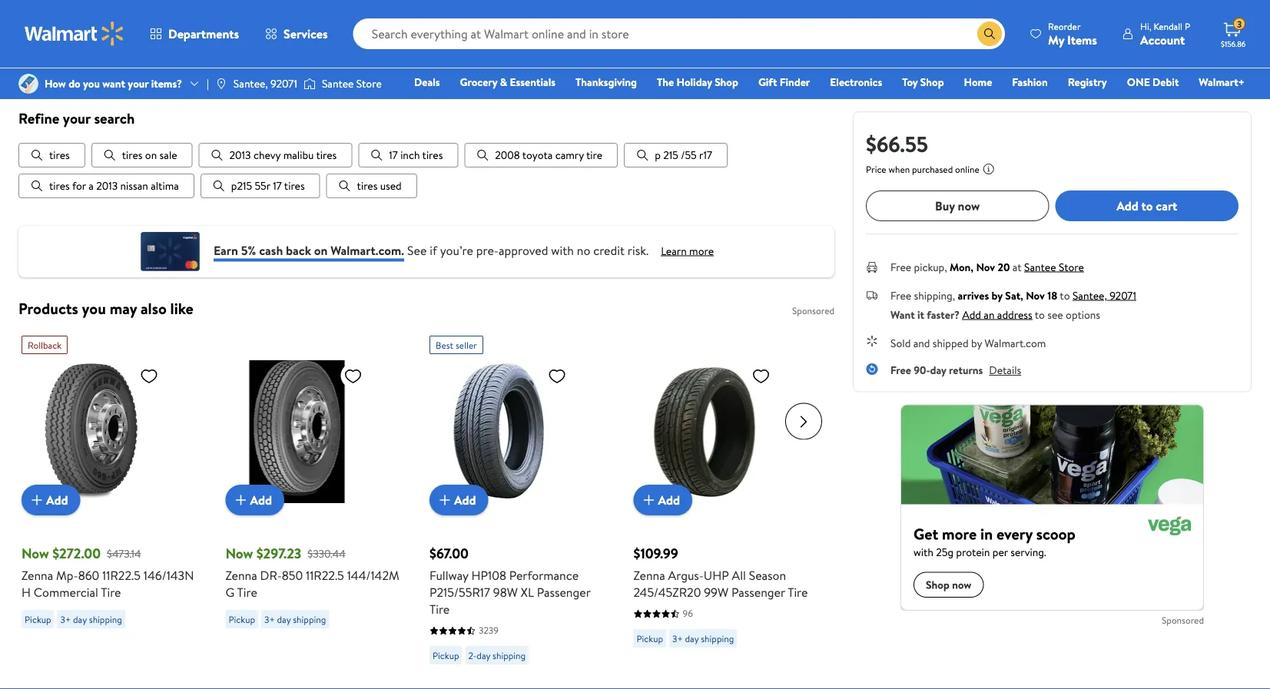 Task type: vqa. For each thing, say whether or not it's contained in the screenshot.
left 17
yes



Task type: locate. For each thing, give the bounding box(es) containing it.
xl
[[521, 584, 534, 601]]

2 horizontal spatial to
[[1142, 197, 1153, 214]]

 image for santee store
[[304, 76, 316, 91]]

day left returns
[[931, 363, 947, 378]]

passenger right 'xl'
[[537, 584, 591, 601]]

p 215 /55 r17 button
[[624, 143, 728, 167]]

3 zenna from the left
[[634, 567, 666, 584]]

free inside free shipping, arrives by sat, nov 18 to santee, 92071 want it faster? add an address to see options
[[891, 288, 912, 303]]

product group containing $109.99
[[634, 329, 816, 671]]

0 horizontal spatial  image
[[18, 74, 38, 94]]

tires inside 2013 chevy malibu tires button
[[316, 147, 337, 162]]

performance
[[509, 567, 579, 584]]

products you may also like
[[18, 298, 194, 319]]

1 horizontal spatial nov
[[1026, 288, 1045, 303]]

3 add button from the left
[[430, 485, 489, 515]]

17 inside button
[[389, 147, 398, 162]]

2 shop from the left
[[921, 75, 944, 90]]

0 horizontal spatial store
[[357, 76, 382, 91]]

santee down services
[[322, 76, 354, 91]]

search
[[94, 108, 135, 128]]

0 horizontal spatial now
[[22, 544, 49, 563]]

1 horizontal spatial 3+
[[264, 613, 275, 626]]

3+ down 96
[[673, 632, 683, 645]]

1 horizontal spatial passenger
[[732, 584, 785, 601]]

3 product group from the left
[[430, 329, 612, 671]]

now inside now $297.23 $330.44 zenna dr-850 11r22.5 144/142m g tire
[[226, 544, 253, 563]]

1 vertical spatial you
[[82, 298, 106, 319]]

santee, inside free shipping, arrives by sat, nov 18 to santee, 92071 want it faster? add an address to see options
[[1073, 288, 1108, 303]]

the holiday shop
[[657, 75, 739, 90]]

with
[[551, 242, 574, 259]]

pickup
[[25, 613, 51, 626], [229, 613, 255, 626], [637, 632, 663, 645], [433, 649, 459, 662]]

98w
[[493, 584, 518, 601]]

tires button
[[18, 143, 85, 167]]

1 horizontal spatial by
[[992, 288, 1003, 303]]

0 horizontal spatial on
[[145, 147, 157, 162]]

0 vertical spatial sponsored
[[793, 304, 835, 317]]

you're
[[440, 242, 473, 259]]

2 product group from the left
[[226, 329, 408, 671]]

2 add to cart image from the left
[[436, 491, 454, 509]]

you
[[83, 76, 100, 91], [82, 298, 106, 319]]

deals
[[414, 75, 440, 90]]

tire right season
[[788, 584, 808, 601]]

tires right "inch"
[[422, 147, 443, 162]]

add to cart button
[[1056, 191, 1239, 221]]

add button up $297.23
[[226, 485, 284, 515]]

zenna down $109.99
[[634, 567, 666, 584]]

santee,
[[234, 76, 268, 91], [1073, 288, 1108, 303]]

walmart image
[[25, 22, 125, 46]]

want
[[891, 307, 915, 322]]

1 horizontal spatial santee
[[1025, 259, 1057, 274]]

state
[[86, 39, 115, 56]]

p215 55r 17 tires list item
[[200, 174, 320, 198]]

essentials
[[510, 75, 556, 90]]

free
[[891, 259, 912, 274], [891, 288, 912, 303], [891, 363, 912, 378]]

add up "$67.00"
[[454, 491, 476, 508]]

3+ down commercial
[[60, 613, 71, 626]]

0 horizontal spatial 11r22.5
[[102, 567, 141, 584]]

you right do
[[83, 76, 100, 91]]

0 vertical spatial 92071
[[271, 76, 297, 91]]

malibu
[[283, 147, 314, 162]]

1 horizontal spatial 11r22.5
[[306, 567, 344, 584]]

0 vertical spatial your
[[128, 76, 149, 91]]

commercial
[[34, 584, 98, 601]]

tires inside tires on sale button
[[122, 147, 143, 162]]

tire inside $67.00 fullway hp108 performance p215/55r17 98w xl passenger tire
[[430, 601, 450, 618]]

tires left for
[[49, 178, 70, 193]]

1 horizontal spatial add to cart image
[[640, 491, 658, 509]]

free for free 90-day returns details
[[891, 363, 912, 378]]

1 11r22.5 from the left
[[102, 567, 141, 584]]

shipping,
[[914, 288, 956, 303]]

11r22.5 inside now $272.00 $473.14 zenna mp-860 11r22.5 146/143n h commercial tire
[[102, 567, 141, 584]]

add inside button
[[1117, 197, 1139, 214]]

1 vertical spatial free
[[891, 288, 912, 303]]

3+ down the dr-
[[264, 613, 275, 626]]

fashion
[[1013, 75, 1048, 90]]

1 passenger from the left
[[537, 584, 591, 601]]

2013 chevy malibu tires button
[[199, 143, 352, 167]]

1 add to cart image from the left
[[28, 491, 46, 509]]

add to cart image for zenna argus-uhp all season 245/45zr20 99w passenger tire image
[[640, 491, 658, 509]]

when
[[889, 163, 910, 176]]

p 215 /55 r17
[[655, 147, 713, 162]]

santee, down text
[[234, 76, 268, 91]]

nov inside free shipping, arrives by sat, nov 18 to santee, 92071 want it faster? add an address to see options
[[1026, 288, 1045, 303]]

tire
[[587, 147, 603, 162]]

tires up nissan
[[122, 147, 143, 162]]

0 vertical spatial on
[[145, 147, 157, 162]]

store up the santee, 92071 button
[[1059, 259, 1085, 274]]

1 vertical spatial to
[[1060, 288, 1070, 303]]

1 vertical spatial 92071
[[1110, 288, 1137, 303]]

5%
[[241, 242, 256, 259]]

your right the want
[[128, 76, 149, 91]]

shop right toy
[[921, 75, 944, 90]]

refine
[[18, 108, 59, 128]]

sale
[[160, 147, 177, 162]]

by for walmart.com
[[972, 336, 983, 351]]

0 vertical spatial by
[[992, 288, 1003, 303]]

used
[[380, 178, 402, 193]]

zenna inside now $272.00 $473.14 zenna mp-860 11r22.5 146/143n h commercial tire
[[22, 567, 53, 584]]

0 vertical spatial free
[[891, 259, 912, 274]]

1 horizontal spatial add to cart image
[[436, 491, 454, 509]]

options
[[1066, 307, 1101, 322]]

add button up "$67.00"
[[430, 485, 489, 515]]

nov left 18
[[1026, 288, 1045, 303]]

pickup down 245/45zr20
[[637, 632, 663, 645]]

hi,
[[1141, 20, 1152, 33]]

walmart.com.
[[331, 242, 404, 259]]

2 add to cart image from the left
[[640, 491, 658, 509]]

registry
[[1068, 75, 1108, 90]]

for
[[72, 178, 86, 193]]

0 vertical spatial 2013
[[230, 147, 251, 162]]

1 add to cart image from the left
[[232, 491, 250, 509]]

now
[[22, 544, 49, 563], [226, 544, 253, 563]]

0 horizontal spatial by
[[972, 336, 983, 351]]

add for fullway hp108 performance p215/55r17 98w xl passenger tire image
[[454, 491, 476, 508]]

0 horizontal spatial 92071
[[271, 76, 297, 91]]

0 horizontal spatial add to cart image
[[232, 491, 250, 509]]

day down 850
[[277, 613, 291, 626]]

by left sat,
[[992, 288, 1003, 303]]

p215 55r 17 tires
[[231, 178, 305, 193]]

2013 inside tires for a 2013 nissan altima button
[[96, 178, 118, 193]]

santee, 92071 button
[[1073, 288, 1137, 303]]

store left 'deals' link
[[357, 76, 382, 91]]

3 free from the top
[[891, 363, 912, 378]]

free left pickup,
[[891, 259, 912, 274]]

shop right holiday
[[715, 75, 739, 90]]

finder
[[780, 75, 810, 90]]

p
[[655, 147, 661, 162]]

g
[[226, 584, 235, 601]]

tires inside 17 inch tires button
[[422, 147, 443, 162]]

2013 right a
[[96, 178, 118, 193]]

walmart.com
[[985, 336, 1047, 351]]

92071 right 18
[[1110, 288, 1137, 303]]

11r22.5 down $473.14
[[102, 567, 141, 584]]

add to favorites list, zenna argus-uhp all season 245/45zr20 99w passenger tire image
[[752, 366, 771, 385]]

best seller
[[436, 338, 477, 351]]

1 horizontal spatial on
[[314, 242, 328, 259]]

r17
[[700, 147, 713, 162]]

tire inside now $297.23 $330.44 zenna dr-850 11r22.5 144/142m g tire
[[237, 584, 257, 601]]

tires left used
[[357, 178, 378, 193]]

0 vertical spatial to
[[1142, 197, 1153, 214]]

add to cart image for fullway hp108 performance p215/55r17 98w xl passenger tire image
[[436, 491, 454, 509]]

fullway hp108 performance p215/55r17 98w xl passenger tire image
[[430, 360, 573, 503]]

2 zenna from the left
[[226, 567, 257, 584]]

by inside free shipping, arrives by sat, nov 18 to santee, 92071 want it faster? add an address to see options
[[992, 288, 1003, 303]]

add up $109.99
[[658, 491, 680, 508]]

on right back
[[314, 242, 328, 259]]

2 now from the left
[[226, 544, 253, 563]]

text
[[218, 39, 241, 56]]

by right shipped
[[972, 336, 983, 351]]

capital one  earn 5% cash back on walmart.com. see if you're pre-approved with no credit risk. learn more element
[[661, 243, 714, 259]]

1 horizontal spatial now
[[226, 544, 253, 563]]

list containing tires
[[18, 143, 835, 198]]

shop
[[715, 75, 739, 90], [921, 75, 944, 90]]

add button for fullway hp108 performance p215/55r17 98w xl passenger tire image
[[430, 485, 489, 515]]

your down do
[[63, 108, 91, 128]]

zenna for $297.23
[[226, 567, 257, 584]]

you left may at the top
[[82, 298, 106, 319]]

add for zenna argus-uhp all season 245/45zr20 99w passenger tire image
[[658, 491, 680, 508]]

2 vertical spatial free
[[891, 363, 912, 378]]

1 horizontal spatial 92071
[[1110, 288, 1137, 303]]

free up want
[[891, 288, 912, 303]]

0 horizontal spatial add to cart image
[[28, 491, 46, 509]]

2 horizontal spatial 3+ day shipping
[[673, 632, 734, 645]]

now left $297.23
[[226, 544, 253, 563]]

90-
[[914, 363, 931, 378]]

0 horizontal spatial 3+
[[60, 613, 71, 626]]

3+ day shipping down commercial
[[60, 613, 122, 626]]

walmart+
[[1199, 75, 1245, 90]]

1 vertical spatial santee
[[1025, 259, 1057, 274]]

free left "90-"
[[891, 363, 912, 378]]

1 vertical spatial 17
[[273, 178, 282, 193]]

1 horizontal spatial zenna
[[226, 567, 257, 584]]

santee, up options
[[1073, 288, 1108, 303]]

2013 left chevy
[[230, 147, 251, 162]]

zenna argus-uhp all season 245/45zr20 99w passenger tire image
[[634, 360, 777, 503]]

17 right 55r
[[273, 178, 282, 193]]

back
[[286, 242, 311, 259]]

0 horizontal spatial 17
[[273, 178, 282, 193]]

tires inside tires button
[[49, 147, 70, 162]]

add button up $272.00
[[22, 485, 80, 515]]

list
[[18, 143, 835, 198]]

add
[[1117, 197, 1139, 214], [963, 307, 982, 322], [46, 491, 68, 508], [250, 491, 272, 508], [454, 491, 476, 508], [658, 491, 680, 508]]

0 horizontal spatial santee,
[[234, 76, 268, 91]]

day down commercial
[[73, 613, 87, 626]]

4 add button from the left
[[634, 485, 693, 515]]

4 product group from the left
[[634, 329, 816, 671]]

1 horizontal spatial 2013
[[230, 147, 251, 162]]

1 horizontal spatial santee,
[[1073, 288, 1108, 303]]

2 horizontal spatial 3+
[[673, 632, 683, 645]]

add up $297.23
[[250, 491, 272, 508]]

warnings
[[31, 8, 80, 25]]

add to cart image
[[232, 491, 250, 509], [436, 491, 454, 509]]

1 vertical spatial store
[[1059, 259, 1085, 274]]

 image
[[215, 78, 227, 90]]

2 horizontal spatial zenna
[[634, 567, 666, 584]]

add left cart
[[1117, 197, 1139, 214]]

to left cart
[[1142, 197, 1153, 214]]

11r22.5 inside now $297.23 $330.44 zenna dr-850 11r22.5 144/142m g tire
[[306, 567, 344, 584]]

92071 down services popup button
[[271, 76, 297, 91]]

add to cart
[[1117, 197, 1178, 214]]

0 vertical spatial you
[[83, 76, 100, 91]]

1 horizontal spatial shop
[[921, 75, 944, 90]]

tire
[[101, 584, 121, 601], [237, 584, 257, 601], [788, 584, 808, 601], [430, 601, 450, 618]]

0 horizontal spatial 2013
[[96, 178, 118, 193]]

3+ day shipping down 96
[[673, 632, 734, 645]]

tires used
[[357, 178, 402, 193]]

to right 18
[[1060, 288, 1070, 303]]

zenna left mp-
[[22, 567, 53, 584]]

1 zenna from the left
[[22, 567, 53, 584]]

1 vertical spatial santee,
[[1073, 288, 1108, 303]]

0 horizontal spatial shop
[[715, 75, 739, 90]]

1 horizontal spatial 17
[[389, 147, 398, 162]]

now up h
[[22, 544, 49, 563]]

now for $297.23
[[226, 544, 253, 563]]

0 horizontal spatial 3+ day shipping
[[60, 613, 122, 626]]

 image left the how
[[18, 74, 38, 94]]

deals link
[[408, 74, 447, 90]]

2 passenger from the left
[[732, 584, 785, 601]]

search icon image
[[984, 28, 996, 40]]

1 now from the left
[[22, 544, 49, 563]]

departments
[[168, 25, 239, 42]]

add to cart image
[[28, 491, 46, 509], [640, 491, 658, 509]]

a
[[89, 178, 94, 193]]

sold and shipped by walmart.com
[[891, 336, 1047, 351]]

zenna left the dr-
[[226, 567, 257, 584]]

returns
[[949, 363, 983, 378]]

zenna inside $109.99 zenna argus-uhp all season 245/45zr20 99w passenger tire
[[634, 567, 666, 584]]

buy now button
[[866, 191, 1050, 221]]

zenna inside now $297.23 $330.44 zenna dr-850 11r22.5 144/142m g tire
[[226, 567, 257, 584]]

2 free from the top
[[891, 288, 912, 303]]

tire right 860
[[101, 584, 121, 601]]

0 vertical spatial 17
[[389, 147, 398, 162]]

92071
[[271, 76, 297, 91], [1110, 288, 1137, 303]]

1 vertical spatial by
[[972, 336, 983, 351]]

legal information image
[[983, 163, 995, 175]]

if
[[430, 242, 437, 259]]

1 horizontal spatial  image
[[304, 76, 316, 91]]

hp108
[[472, 567, 507, 584]]

tires down refine your search in the top of the page
[[49, 147, 70, 162]]

1 product group from the left
[[22, 329, 204, 671]]

pickup,
[[914, 259, 948, 274]]

nov left 20
[[977, 259, 996, 274]]

nissan
[[120, 178, 148, 193]]

17 inch tires list item
[[358, 143, 458, 167]]

products
[[18, 298, 78, 319]]

2 11r22.5 from the left
[[306, 567, 344, 584]]

0 horizontal spatial nov
[[977, 259, 996, 274]]

p215 55r 17 tires button
[[200, 174, 320, 198]]

buy now
[[936, 197, 980, 214]]

11r22.5 for $297.23
[[306, 567, 344, 584]]

0 horizontal spatial zenna
[[22, 567, 53, 584]]

purchased
[[913, 163, 953, 176]]

add button up $109.99
[[634, 485, 693, 515]]

3+ day shipping down 850
[[264, 613, 326, 626]]

0 vertical spatial store
[[357, 76, 382, 91]]

0 vertical spatial santee
[[322, 76, 354, 91]]

0 horizontal spatial passenger
[[537, 584, 591, 601]]

1 vertical spatial sponsored
[[1162, 614, 1205, 627]]

17 left "inch"
[[389, 147, 398, 162]]

tires right malibu
[[316, 147, 337, 162]]

product group
[[22, 329, 204, 671], [226, 329, 408, 671], [430, 329, 612, 671], [634, 329, 816, 671]]

 image left santee store at top
[[304, 76, 316, 91]]

1 vertical spatial 2013
[[96, 178, 118, 193]]

add to cart image for zenna mp-860 11r22.5 146/143n h commercial tire image
[[28, 491, 46, 509]]

2 vertical spatial to
[[1035, 307, 1045, 322]]

services button
[[252, 15, 341, 52]]

tire right g
[[237, 584, 257, 601]]

warnings image
[[804, 13, 823, 32]]

1 free from the top
[[891, 259, 912, 274]]

 image
[[18, 74, 38, 94], [304, 76, 316, 91]]

0 horizontal spatial to
[[1035, 307, 1045, 322]]

add button for zenna dr-850 11r22.5 144/142m g tire image
[[226, 485, 284, 515]]

tire inside $109.99 zenna argus-uhp all season 245/45zr20 99w passenger tire
[[788, 584, 808, 601]]

now $272.00 $473.14 zenna mp-860 11r22.5 146/143n h commercial tire
[[22, 544, 194, 601]]

11r22.5 down $330.44 on the left
[[306, 567, 344, 584]]

pickup down g
[[229, 613, 255, 626]]

1 add button from the left
[[22, 485, 80, 515]]

17 inch tires
[[389, 147, 443, 162]]

1 vertical spatial nov
[[1026, 288, 1045, 303]]

santee right at at top
[[1025, 259, 1057, 274]]

$66.55
[[866, 129, 929, 159]]

2 add button from the left
[[226, 485, 284, 515]]

$330.44
[[308, 546, 346, 561]]

tires down malibu
[[284, 178, 305, 193]]

your
[[128, 76, 149, 91], [63, 108, 91, 128]]

add to favorites list, fullway hp108 performance p215/55r17 98w xl passenger tire image
[[548, 366, 567, 385]]

tires for a 2013 nissan altima list item
[[18, 174, 194, 198]]

 image for how do you want your items?
[[18, 74, 38, 94]]

tires list item
[[18, 143, 85, 167]]

now inside now $272.00 $473.14 zenna mp-860 11r22.5 146/143n h commercial tire
[[22, 544, 49, 563]]

0 horizontal spatial your
[[63, 108, 91, 128]]

by
[[992, 288, 1003, 303], [972, 336, 983, 351]]

to left see
[[1035, 307, 1045, 322]]

grocery & essentials
[[460, 75, 556, 90]]

1 vertical spatial your
[[63, 108, 91, 128]]

santee
[[322, 76, 354, 91], [1025, 259, 1057, 274]]

passenger inside $109.99 zenna argus-uhp all season 245/45zr20 99w passenger tire
[[732, 584, 785, 601]]

1 vertical spatial on
[[314, 242, 328, 259]]

tires inside 'tires used' button
[[357, 178, 378, 193]]

passenger right 99w
[[732, 584, 785, 601]]

add up $272.00
[[46, 491, 68, 508]]

add left an
[[963, 307, 982, 322]]

on left the sale
[[145, 147, 157, 162]]

tire down 'fullway'
[[430, 601, 450, 618]]

3239
[[479, 624, 499, 637]]



Task type: describe. For each thing, give the bounding box(es) containing it.
inch
[[401, 147, 420, 162]]

altima
[[151, 178, 179, 193]]

tires on sale button
[[91, 143, 193, 167]]

tires for a 2013 nissan altima button
[[18, 174, 194, 198]]

more
[[690, 243, 714, 258]]

hi, kendall p account
[[1141, 20, 1191, 48]]

2-day shipping
[[469, 649, 526, 662]]

tires used button
[[326, 174, 417, 198]]

seller
[[456, 338, 477, 351]]

|
[[207, 76, 209, 91]]

santee store button
[[1025, 259, 1085, 274]]

toy shop
[[903, 75, 944, 90]]

product group containing $67.00
[[430, 329, 612, 671]]

the
[[657, 75, 674, 90]]

tires inside 'p215 55r 17 tires' 'button'
[[284, 178, 305, 193]]

on inside button
[[145, 147, 157, 162]]

0 vertical spatial santee,
[[234, 76, 268, 91]]

an
[[984, 307, 995, 322]]

debit
[[1153, 75, 1179, 90]]

product group containing now $297.23
[[226, 329, 408, 671]]

dr-
[[260, 567, 282, 584]]

details
[[990, 363, 1022, 378]]

none
[[31, 60, 56, 75]]

fashion link
[[1006, 74, 1055, 90]]

thanksgiving
[[576, 75, 637, 90]]

next slide for products you may also like list image
[[786, 403, 823, 440]]

2008 toyota camry tire button
[[465, 143, 618, 167]]

$67.00 fullway hp108 performance p215/55r17 98w xl passenger tire
[[430, 544, 591, 618]]

245/45zr20
[[634, 584, 701, 601]]

free for free shipping, arrives by sat, nov 18 to santee, 92071 want it faster? add an address to see options
[[891, 288, 912, 303]]

zenna dr-850 11r22.5 144/142m g tire image
[[226, 360, 369, 503]]

now
[[958, 197, 980, 214]]

$156.86
[[1222, 38, 1246, 49]]

approved
[[499, 242, 548, 259]]

17 inside 'button'
[[273, 178, 282, 193]]

departments button
[[137, 15, 252, 52]]

3+ for $272.00
[[60, 613, 71, 626]]

tires on sale list item
[[91, 143, 193, 167]]

2008 toyota camry tire list item
[[465, 143, 618, 167]]

product group containing now $272.00
[[22, 329, 204, 671]]

season
[[749, 567, 787, 584]]

1 horizontal spatial sponsored
[[1162, 614, 1205, 627]]

1 horizontal spatial to
[[1060, 288, 1070, 303]]

pickup left 2- on the bottom left of page
[[433, 649, 459, 662]]

items
[[1068, 31, 1098, 48]]

tires used list item
[[326, 174, 417, 198]]

california
[[31, 39, 83, 56]]

risk.
[[628, 242, 649, 259]]

$109.99 zenna argus-uhp all season 245/45zr20 99w passenger tire
[[634, 544, 808, 601]]

capitalone image
[[139, 232, 201, 271]]

1 horizontal spatial store
[[1059, 259, 1085, 274]]

add to favorites list, zenna mp-860 11r22.5 146/143n h commercial tire image
[[140, 366, 158, 385]]

1 horizontal spatial your
[[128, 76, 149, 91]]

see
[[1048, 307, 1064, 322]]

0 horizontal spatial sponsored
[[793, 304, 835, 317]]

free 90-day returns details
[[891, 363, 1022, 378]]

fullway
[[430, 567, 469, 584]]

0 horizontal spatial santee
[[322, 76, 354, 91]]

3
[[1238, 17, 1243, 31]]

2013 inside 2013 chevy malibu tires button
[[230, 147, 251, 162]]

zenna mp-860 11r22.5 146/143n h commercial tire image
[[22, 360, 165, 503]]

may
[[110, 298, 137, 319]]

add an address button
[[963, 307, 1033, 322]]

one debit link
[[1121, 74, 1186, 90]]

pickup down h
[[25, 613, 51, 626]]

92071 inside free shipping, arrives by sat, nov 18 to santee, 92071 want it faster? add an address to see options
[[1110, 288, 1137, 303]]

santee, 92071
[[234, 76, 297, 91]]

96
[[683, 607, 693, 620]]

refine your search
[[18, 108, 135, 128]]

reorder
[[1049, 20, 1081, 33]]

day down 3239
[[477, 649, 491, 662]]

now for $272.00
[[22, 544, 49, 563]]

p215
[[231, 178, 252, 193]]

registry link
[[1061, 74, 1114, 90]]

add inside free shipping, arrives by sat, nov 18 to santee, 92071 want it faster? add an address to see options
[[963, 307, 982, 322]]

toy
[[903, 75, 918, 90]]

Search search field
[[353, 18, 1006, 49]]

all
[[732, 567, 746, 584]]

also
[[141, 298, 167, 319]]

2013 chevy malibu tires list item
[[199, 143, 352, 167]]

tires inside tires for a 2013 nissan altima button
[[49, 178, 70, 193]]

add for zenna mp-860 11r22.5 146/143n h commercial tire image
[[46, 491, 68, 508]]

walmart+ link
[[1193, 74, 1252, 90]]

add to cart image for zenna dr-850 11r22.5 144/142m g tire image
[[232, 491, 250, 509]]

holiday
[[677, 75, 712, 90]]

free for free pickup, mon, nov 20 at santee store
[[891, 259, 912, 274]]

cart
[[1156, 197, 1178, 214]]

electronics
[[830, 75, 883, 90]]

shipping down 3239
[[493, 649, 526, 662]]

mp-
[[56, 567, 78, 584]]

learn
[[661, 243, 687, 258]]

by for sat,
[[992, 288, 1003, 303]]

1 shop from the left
[[715, 75, 739, 90]]

3+ day shipping for $272.00
[[60, 613, 122, 626]]

the holiday shop link
[[650, 74, 746, 90]]

11r22.5 for $272.00
[[102, 567, 141, 584]]

grocery & essentials link
[[453, 74, 563, 90]]

my
[[1049, 31, 1065, 48]]

p 215 /55 r17 list item
[[624, 143, 728, 167]]

shipping down now $297.23 $330.44 zenna dr-850 11r22.5 144/142m g tire at the left of page
[[293, 613, 326, 626]]

99w
[[704, 584, 729, 601]]

credit
[[594, 242, 625, 259]]

cash
[[259, 242, 283, 259]]

0 vertical spatial nov
[[977, 259, 996, 274]]

add to favorites list, zenna dr-850 11r22.5 144/142m g tire image
[[344, 366, 362, 385]]

add button for zenna argus-uhp all season 245/45zr20 99w passenger tire image
[[634, 485, 693, 515]]

day down 96
[[685, 632, 699, 645]]

mon,
[[950, 259, 974, 274]]

to inside button
[[1142, 197, 1153, 214]]

now $297.23 $330.44 zenna dr-850 11r22.5 144/142m g tire
[[226, 544, 400, 601]]

18
[[1048, 288, 1058, 303]]

rollback
[[28, 338, 61, 351]]

3+ day shipping for zenna
[[673, 632, 734, 645]]

Walmart Site-Wide search field
[[353, 18, 1006, 49]]

how do you want your items?
[[45, 76, 182, 91]]

warning
[[171, 39, 215, 56]]

passenger inside $67.00 fullway hp108 performance p215/55r17 98w xl passenger tire
[[537, 584, 591, 601]]

2013 chevy malibu tires
[[230, 147, 337, 162]]

account
[[1141, 31, 1186, 48]]

shipping down 99w
[[701, 632, 734, 645]]

sat,
[[1006, 288, 1024, 303]]

zenna for $272.00
[[22, 567, 53, 584]]

tire inside now $272.00 $473.14 zenna mp-860 11r22.5 146/143n h commercial tire
[[101, 584, 121, 601]]

do
[[69, 76, 80, 91]]

services
[[284, 25, 328, 42]]

best
[[436, 338, 454, 351]]

add for zenna dr-850 11r22.5 144/142m g tire image
[[250, 491, 272, 508]]

add button for zenna mp-860 11r22.5 146/143n h commercial tire image
[[22, 485, 80, 515]]

2008
[[495, 147, 520, 162]]

$109.99
[[634, 544, 678, 563]]

1 horizontal spatial 3+ day shipping
[[264, 613, 326, 626]]

2-
[[469, 649, 477, 662]]

shipping down 860
[[89, 613, 122, 626]]

shipped
[[933, 336, 969, 351]]

&
[[500, 75, 508, 90]]

learn more
[[661, 243, 714, 258]]

3+ for zenna
[[673, 632, 683, 645]]

/55
[[681, 147, 697, 162]]



